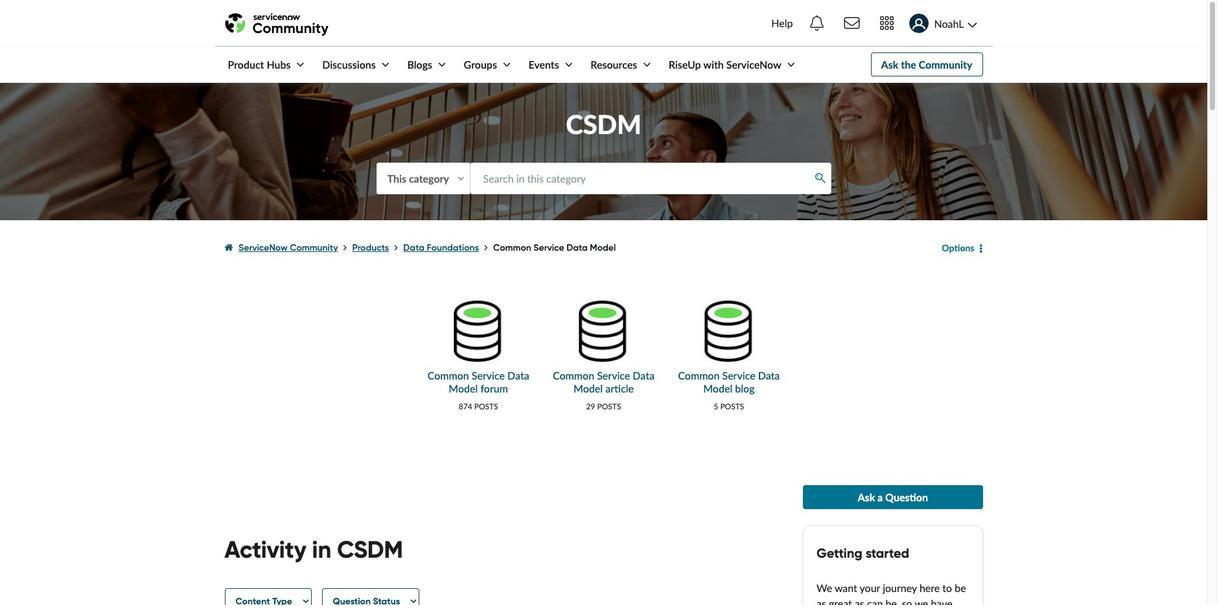 Task type: describe. For each thing, give the bounding box(es) containing it.
1 vertical spatial csdm
[[337, 535, 403, 564]]

options button
[[934, 235, 983, 261]]

2 as from the left
[[855, 598, 865, 605]]

ask the community link
[[871, 53, 983, 76]]

discussions
[[322, 58, 376, 71]]

products
[[352, 242, 389, 254]]

data for common service data model forum
[[508, 370, 529, 382]]

we
[[817, 582, 832, 594]]

common service data model
[[493, 242, 616, 254]]

common service data model forum link
[[428, 370, 529, 395]]

874
[[459, 402, 472, 412]]

5 posts
[[714, 402, 744, 412]]

resources
[[591, 58, 637, 71]]

we
[[915, 598, 928, 605]]

article
[[606, 382, 634, 395]]

29 posts
[[586, 402, 621, 412]]

ask for ask a question
[[858, 491, 875, 504]]

service for common service data model article
[[597, 370, 630, 382]]

noahl button
[[904, 6, 983, 41]]

1 as from the left
[[817, 598, 826, 605]]

posts for forum
[[474, 402, 498, 412]]

help
[[772, 17, 793, 29]]

getting started
[[817, 545, 909, 562]]

service for common service data model forum
[[472, 370, 505, 382]]

foundations
[[427, 242, 479, 254]]

common service data model article link
[[553, 370, 655, 395]]

product hubs
[[228, 58, 291, 71]]

posts for blog
[[720, 402, 744, 412]]

question
[[886, 491, 928, 504]]

community inside "list"
[[290, 242, 338, 254]]

ask the community
[[881, 58, 973, 71]]

getting started heading
[[817, 545, 969, 562]]

noahl image
[[909, 14, 929, 33]]

blog
[[735, 382, 755, 395]]

can
[[867, 598, 883, 605]]

be
[[955, 582, 966, 594]]

common service data model blog link
[[678, 370, 780, 395]]

in
[[312, 535, 331, 564]]

servicenow community
[[239, 242, 338, 254]]

common for common service data model
[[493, 242, 531, 254]]

discussions link
[[309, 47, 392, 82]]

data foundations
[[403, 242, 479, 254]]

5
[[714, 402, 718, 412]]

here
[[920, 582, 940, 594]]

so
[[902, 598, 912, 605]]

ask a question link
[[803, 485, 983, 509]]

data foundations link
[[403, 242, 479, 254]]

be,
[[886, 598, 899, 605]]

noahl
[[934, 17, 964, 30]]

servicenow community link
[[239, 242, 338, 254]]

hubs
[[267, 58, 291, 71]]

groups
[[464, 58, 497, 71]]

want
[[835, 582, 858, 594]]



Task type: vqa. For each thing, say whether or not it's contained in the screenshot.


Task type: locate. For each thing, give the bounding box(es) containing it.
forum
[[481, 382, 508, 395]]

community right the the
[[919, 58, 973, 71]]

1 vertical spatial servicenow
[[239, 242, 288, 254]]

2 horizontal spatial posts
[[720, 402, 744, 412]]

we want your journey here to be as great as can be, so we hav
[[817, 582, 966, 605]]

common inside 'common service data model article'
[[553, 370, 594, 382]]

0 horizontal spatial ask
[[858, 491, 875, 504]]

groups link
[[451, 47, 513, 82]]

model for common service data model forum
[[449, 382, 478, 395]]

activity in csdm
[[225, 535, 403, 564]]

to
[[943, 582, 952, 594]]

the
[[901, 58, 916, 71]]

common right foundations
[[493, 242, 531, 254]]

0 vertical spatial csdm
[[566, 109, 642, 140]]

options
[[942, 242, 975, 253]]

ask a question
[[858, 491, 928, 504]]

ask left the the
[[881, 58, 899, 71]]

0 horizontal spatial community
[[290, 242, 338, 254]]

common
[[493, 242, 531, 254], [428, 370, 469, 382], [553, 370, 594, 382], [678, 370, 720, 382]]

3 posts from the left
[[720, 402, 744, 412]]

0 horizontal spatial as
[[817, 598, 826, 605]]

common inside common service data model forum
[[428, 370, 469, 382]]

0 horizontal spatial posts
[[474, 402, 498, 412]]

product
[[228, 58, 264, 71]]

common service data model forum
[[428, 370, 529, 395]]

model
[[590, 242, 616, 254], [449, 382, 478, 395], [574, 382, 603, 395], [703, 382, 733, 395]]

product hubs link
[[215, 47, 307, 82]]

menu bar
[[215, 47, 798, 82]]

riseup
[[669, 58, 701, 71]]

1 horizontal spatial csdm
[[566, 109, 642, 140]]

service inside common service data model forum
[[472, 370, 505, 382]]

service for common service data model
[[534, 242, 564, 254]]

your
[[860, 582, 880, 594]]

data for common service data model
[[567, 242, 588, 254]]

model inside 'common service data model article'
[[574, 382, 603, 395]]

0 vertical spatial servicenow
[[726, 58, 782, 71]]

model for common service data model blog
[[703, 382, 733, 395]]

common service data model article
[[553, 370, 655, 395]]

data for common service data model article
[[633, 370, 655, 382]]

service inside common service data model blog
[[722, 370, 756, 382]]

servicenow
[[726, 58, 782, 71], [239, 242, 288, 254]]

model for common service data model
[[590, 242, 616, 254]]

getting
[[817, 545, 863, 562]]

data for common service data model blog
[[758, 370, 780, 382]]

products link
[[352, 242, 389, 254]]

service for common service data model blog
[[722, 370, 756, 382]]

1 horizontal spatial community
[[919, 58, 973, 71]]

as left can
[[855, 598, 865, 605]]

common inside common service data model blog
[[678, 370, 720, 382]]

ask left the 'a' on the right bottom of the page
[[858, 491, 875, 504]]

common up 874
[[428, 370, 469, 382]]

riseup with servicenow link
[[656, 47, 798, 82]]

Search text field
[[470, 163, 831, 195]]

1 horizontal spatial ask
[[881, 58, 899, 71]]

data inside common service data model forum
[[508, 370, 529, 382]]

blogs
[[407, 58, 432, 71]]

1 horizontal spatial posts
[[597, 402, 621, 412]]

community
[[919, 58, 973, 71], [290, 242, 338, 254]]

ask for ask the community
[[881, 58, 899, 71]]

service inside "list"
[[534, 242, 564, 254]]

0 vertical spatial community
[[919, 58, 973, 71]]

as
[[817, 598, 826, 605], [855, 598, 865, 605]]

29
[[586, 402, 595, 412]]

0 vertical spatial ask
[[881, 58, 899, 71]]

menu bar containing product hubs
[[215, 47, 798, 82]]

common up "29"
[[553, 370, 594, 382]]

common up 5
[[678, 370, 720, 382]]

model inside common service data model blog
[[703, 382, 733, 395]]

csdm down resources
[[566, 109, 642, 140]]

data inside common service data model blog
[[758, 370, 780, 382]]

posts right "29"
[[597, 402, 621, 412]]

list containing servicenow community
[[225, 230, 934, 266]]

list
[[225, 230, 934, 266]]

csdm right the in
[[337, 535, 403, 564]]

0 horizontal spatial servicenow
[[239, 242, 288, 254]]

model inside common service data model forum
[[449, 382, 478, 395]]

service
[[534, 242, 564, 254], [472, 370, 505, 382], [597, 370, 630, 382], [722, 370, 756, 382]]

0 horizontal spatial csdm
[[337, 535, 403, 564]]

ask
[[881, 58, 899, 71], [858, 491, 875, 504]]

1 vertical spatial ask
[[858, 491, 875, 504]]

874 posts
[[459, 402, 498, 412]]

model for common service data model article
[[574, 382, 603, 395]]

1 vertical spatial community
[[290, 242, 338, 254]]

posts
[[474, 402, 498, 412], [597, 402, 621, 412], [720, 402, 744, 412]]

1 horizontal spatial servicenow
[[726, 58, 782, 71]]

help link
[[768, 5, 797, 41]]

as down we
[[817, 598, 826, 605]]

community left products link
[[290, 242, 338, 254]]

None submit
[[811, 169, 831, 188]]

journey
[[883, 582, 917, 594]]

data
[[403, 242, 425, 254], [567, 242, 588, 254], [508, 370, 529, 382], [633, 370, 655, 382], [758, 370, 780, 382]]

started
[[866, 545, 909, 562]]

resources link
[[578, 47, 654, 82]]

common for common service data model article
[[553, 370, 594, 382]]

common for common service data model blog
[[678, 370, 720, 382]]

common for common service data model forum
[[428, 370, 469, 382]]

great
[[829, 598, 852, 605]]

1 horizontal spatial as
[[855, 598, 865, 605]]

events
[[529, 58, 559, 71]]

2 posts from the left
[[597, 402, 621, 412]]

events link
[[516, 47, 575, 82]]

riseup with servicenow
[[669, 58, 782, 71]]

a
[[878, 491, 883, 504]]

1 posts from the left
[[474, 402, 498, 412]]

common service data model blog
[[678, 370, 780, 395]]

posts right 5
[[720, 402, 744, 412]]

data inside 'common service data model article'
[[633, 370, 655, 382]]

service inside 'common service data model article'
[[597, 370, 630, 382]]

activity
[[225, 535, 306, 564]]

csdm
[[566, 109, 642, 140], [337, 535, 403, 564]]

posts down forum
[[474, 402, 498, 412]]

with
[[703, 58, 724, 71]]

posts for article
[[597, 402, 621, 412]]

blogs link
[[394, 47, 449, 82]]



